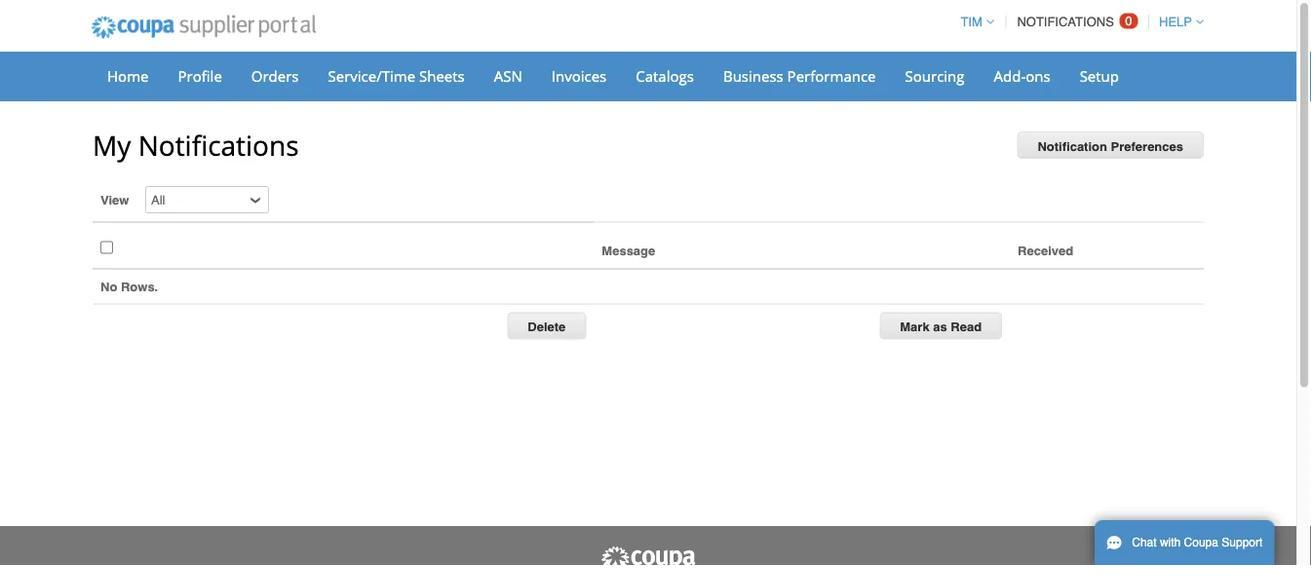 Task type: describe. For each thing, give the bounding box(es) containing it.
add-ons
[[994, 66, 1051, 86]]

add-
[[994, 66, 1026, 86]]

add-ons link
[[982, 61, 1064, 91]]

chat with coupa support button
[[1095, 521, 1275, 566]]

0
[[1126, 14, 1133, 28]]

my notifications
[[93, 127, 299, 164]]

notifications 0
[[1017, 14, 1133, 29]]

coupa
[[1184, 536, 1219, 550]]

tim link
[[952, 15, 994, 29]]

catalogs
[[636, 66, 694, 86]]

home link
[[95, 61, 161, 91]]

no rows.
[[100, 279, 158, 294]]

help link
[[1151, 15, 1204, 29]]

sourcing link
[[893, 61, 978, 91]]

with
[[1160, 536, 1181, 550]]

setup
[[1080, 66, 1119, 86]]

orders link
[[239, 61, 312, 91]]

received
[[1018, 244, 1074, 258]]

orders
[[251, 66, 299, 86]]

profile
[[178, 66, 222, 86]]

business performance link
[[711, 61, 889, 91]]

invoices link
[[539, 61, 619, 91]]

profile link
[[165, 61, 235, 91]]

catalogs link
[[623, 61, 707, 91]]

help
[[1160, 15, 1193, 29]]

ons
[[1026, 66, 1051, 86]]

tim
[[961, 15, 983, 29]]

as
[[933, 319, 948, 334]]

delete
[[528, 319, 566, 334]]

mark as read
[[900, 319, 982, 334]]

0 vertical spatial coupa supplier portal image
[[78, 3, 329, 52]]

notification
[[1038, 139, 1108, 154]]

notifications inside notifications 0
[[1017, 15, 1114, 29]]

rows.
[[121, 279, 158, 294]]

sourcing
[[905, 66, 965, 86]]



Task type: vqa. For each thing, say whether or not it's contained in the screenshot.
have to the top
no



Task type: locate. For each thing, give the bounding box(es) containing it.
coupa supplier portal image
[[78, 3, 329, 52], [600, 546, 697, 566]]

mark as read button
[[880, 313, 1003, 340]]

business
[[724, 66, 784, 86]]

asn link
[[481, 61, 535, 91]]

setup link
[[1067, 61, 1132, 91]]

home
[[107, 66, 149, 86]]

message
[[602, 244, 656, 258]]

1 vertical spatial coupa supplier portal image
[[600, 546, 697, 566]]

invoices
[[552, 66, 607, 86]]

None checkbox
[[100, 235, 113, 260]]

support
[[1222, 536, 1263, 550]]

service/time sheets link
[[315, 61, 478, 91]]

performance
[[788, 66, 876, 86]]

service/time sheets
[[328, 66, 465, 86]]

chat
[[1132, 536, 1157, 550]]

navigation containing notifications 0
[[952, 3, 1204, 41]]

my
[[93, 127, 131, 164]]

0 vertical spatial notifications
[[1017, 15, 1114, 29]]

asn
[[494, 66, 522, 86]]

0 horizontal spatial notifications
[[138, 127, 299, 164]]

notifications
[[1017, 15, 1114, 29], [138, 127, 299, 164]]

notifications up ons
[[1017, 15, 1114, 29]]

read
[[951, 319, 982, 334]]

preferences
[[1111, 139, 1184, 154]]

1 horizontal spatial notifications
[[1017, 15, 1114, 29]]

mark
[[900, 319, 930, 334]]

no
[[100, 279, 117, 294]]

business performance
[[724, 66, 876, 86]]

navigation
[[952, 3, 1204, 41]]

notification preferences link
[[1018, 132, 1204, 159]]

1 vertical spatial notifications
[[138, 127, 299, 164]]

delete button
[[507, 313, 586, 340]]

sheets
[[419, 66, 465, 86]]

notification preferences
[[1038, 139, 1184, 154]]

notifications down profile link
[[138, 127, 299, 164]]

service/time
[[328, 66, 416, 86]]

chat with coupa support
[[1132, 536, 1263, 550]]

0 horizontal spatial coupa supplier portal image
[[78, 3, 329, 52]]

view
[[100, 193, 129, 207]]

1 horizontal spatial coupa supplier portal image
[[600, 546, 697, 566]]



